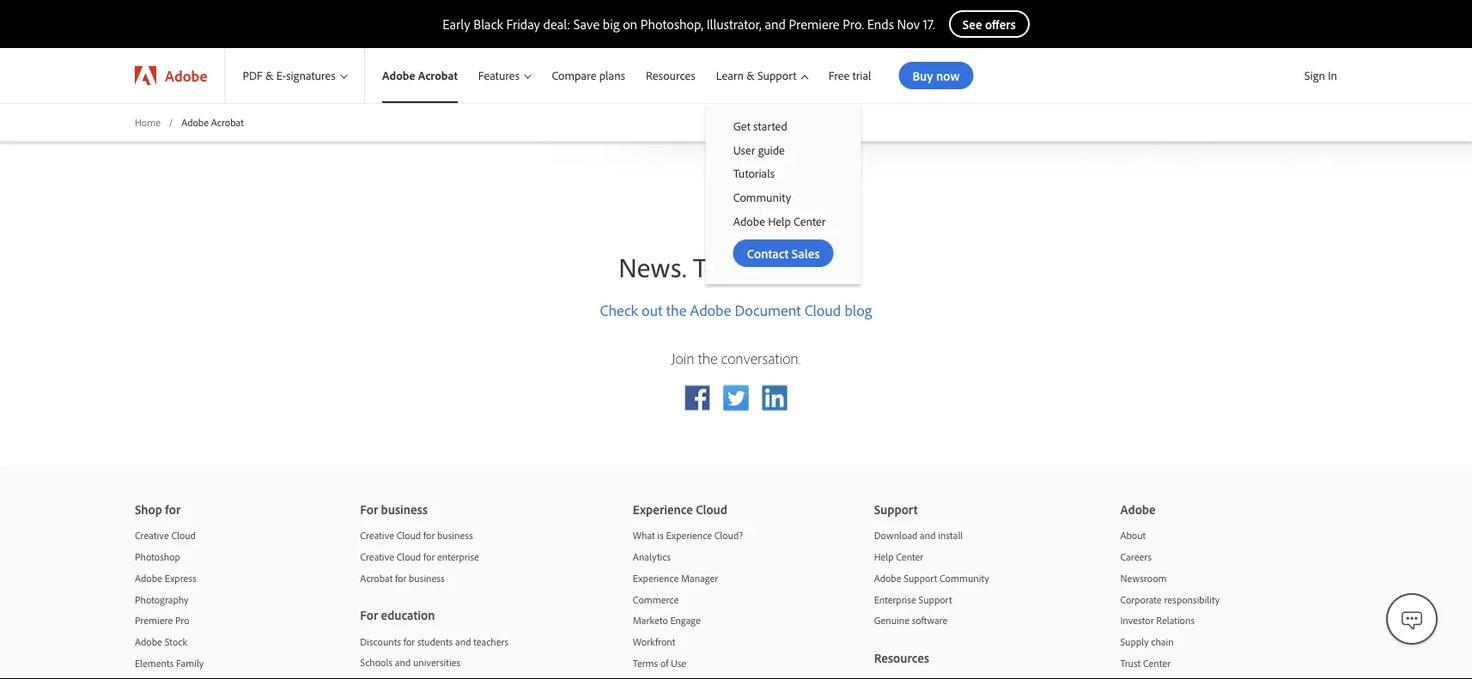 Task type: describe. For each thing, give the bounding box(es) containing it.
topics.
[[693, 250, 768, 284]]

adobe inside 'group'
[[733, 213, 765, 228]]

enterprise support link
[[874, 589, 1107, 611]]

what is experience cloud? analytics experience manager commerce marketo engage workfront terms of use
[[633, 529, 743, 670]]

discounts for students and teachers schools and universities
[[360, 635, 509, 669]]

premiere pro link
[[135, 611, 346, 632]]

get
[[733, 119, 751, 134]]

acrobat inside creative cloud for business creative cloud for enterprise acrobat for business
[[360, 572, 393, 585]]

learn & support
[[716, 68, 797, 83]]

software
[[912, 614, 948, 627]]

get started link
[[706, 114, 861, 138]]

analytics
[[633, 550, 671, 563]]

and right illustrator,
[[765, 15, 786, 33]]

cloud inside creative cloud photoshop adobe express photography premiere pro adobe stock elements family
[[171, 529, 196, 542]]

workfront link
[[633, 632, 861, 653]]

adobe inside the "download and install help center adobe support community enterprise support genuine software"
[[874, 572, 902, 585]]

started
[[753, 119, 788, 134]]

early
[[443, 15, 470, 33]]

tutorials
[[733, 166, 775, 181]]

check
[[600, 300, 638, 320]]

adobe support community link
[[874, 568, 1107, 589]]

creative cloud for business creative cloud for enterprise acrobat for business
[[360, 529, 479, 585]]

home
[[135, 116, 161, 128]]

news. topics. trends.
[[619, 250, 854, 284]]

install
[[938, 529, 963, 542]]

photography
[[135, 593, 189, 606]]

center inside adobe help center link
[[794, 213, 826, 228]]

what is experience cloud? link
[[633, 525, 861, 547]]

& for learn
[[747, 68, 755, 83]]

genuine software link
[[874, 611, 1107, 632]]

& for pdf
[[266, 68, 274, 83]]

help center link
[[874, 547, 1107, 568]]

0 vertical spatial experience
[[666, 529, 712, 542]]

photoshop link
[[135, 547, 346, 568]]

of
[[661, 657, 669, 670]]

marketo
[[633, 614, 668, 627]]

for up creative cloud for enterprise link
[[423, 529, 435, 542]]

experience manager link
[[633, 568, 861, 589]]

commerce link
[[633, 589, 861, 611]]

signatures
[[286, 68, 336, 83]]

download
[[874, 529, 918, 542]]

plans
[[599, 68, 625, 83]]

pdf & e-signatures
[[243, 68, 336, 83]]

and left teachers
[[455, 635, 471, 648]]

free trial link
[[818, 48, 882, 103]]

1 vertical spatial acrobat
[[211, 116, 244, 128]]

relations
[[1157, 614, 1195, 627]]

terms
[[633, 657, 658, 670]]

corporate responsibility link
[[1121, 589, 1338, 611]]

adobe help center link
[[706, 209, 861, 233]]

join the conversation.
[[672, 349, 801, 368]]

use
[[671, 657, 686, 670]]

1 vertical spatial business
[[409, 572, 445, 585]]

out
[[642, 300, 663, 320]]

schools and universities link
[[360, 653, 626, 674]]

creative cloud for enterprise link
[[360, 547, 626, 568]]

in
[[1328, 68, 1338, 83]]

center inside about careers newsroom corporate responsibility investor relations supply chain trust center
[[1143, 657, 1171, 670]]

0 vertical spatial business
[[437, 529, 473, 542]]

universities
[[413, 656, 461, 669]]

commerce
[[633, 593, 679, 606]]

elements
[[135, 657, 174, 670]]

black
[[474, 15, 503, 33]]

creative for creative cloud photoshop adobe express photography premiere pro adobe stock elements family
[[135, 529, 169, 542]]

2 horizontal spatial acrobat
[[418, 68, 458, 83]]

engage
[[671, 614, 701, 627]]

2 vertical spatial support
[[919, 593, 952, 606]]

chain
[[1151, 636, 1174, 649]]

creative cloud link
[[135, 525, 346, 547]]

family
[[176, 657, 204, 670]]

for left enterprise
[[423, 550, 435, 563]]

and inside the "download and install help center adobe support community enterprise support genuine software"
[[920, 529, 936, 542]]

adobe acrobat link
[[365, 48, 468, 103]]

responsibility
[[1164, 593, 1220, 606]]

terms of use link
[[633, 653, 861, 674]]

newsroom
[[1121, 572, 1167, 585]]

discounts for students and teachers link
[[360, 631, 626, 653]]

supply
[[1121, 636, 1149, 649]]

is
[[658, 529, 664, 542]]

sign
[[1305, 68, 1326, 83]]

features button
[[468, 48, 542, 103]]

e-
[[276, 68, 286, 83]]

community inside 'group'
[[733, 190, 791, 205]]

center inside the "download and install help center adobe support community enterprise support genuine software"
[[896, 550, 924, 563]]

marketo engage link
[[633, 611, 861, 632]]

news.
[[619, 250, 687, 284]]

what
[[633, 529, 655, 542]]



Task type: vqa. For each thing, say whether or not it's contained in the screenshot.
Home
yes



Task type: locate. For each thing, give the bounding box(es) containing it.
0 horizontal spatial center
[[794, 213, 826, 228]]

center down chain
[[1143, 657, 1171, 670]]

center
[[794, 213, 826, 228], [896, 550, 924, 563], [1143, 657, 1171, 670]]

help down community link
[[768, 213, 791, 228]]

1 vertical spatial support
[[904, 572, 938, 585]]

photoshop
[[135, 550, 180, 563]]

careers link
[[1121, 547, 1338, 568]]

1 vertical spatial experience
[[633, 572, 679, 585]]

for left students
[[404, 635, 415, 648]]

0 vertical spatial acrobat
[[418, 68, 458, 83]]

adobe
[[165, 66, 207, 85], [382, 68, 415, 83], [181, 116, 209, 128], [733, 213, 765, 228], [690, 300, 731, 320], [135, 572, 162, 585], [874, 572, 902, 585], [135, 636, 162, 649]]

and right schools
[[395, 656, 411, 669]]

premiere down photography
[[135, 614, 173, 627]]

2 vertical spatial acrobat
[[360, 572, 393, 585]]

about link
[[1121, 525, 1338, 547]]

adobe acrobat down pdf
[[181, 116, 244, 128]]

the right 'out'
[[666, 300, 687, 320]]

for inside discounts for students and teachers schools and universities
[[404, 635, 415, 648]]

center down download
[[896, 550, 924, 563]]

1 horizontal spatial &
[[747, 68, 755, 83]]

0 horizontal spatial adobe acrobat
[[181, 116, 244, 128]]

2 horizontal spatial center
[[1143, 657, 1171, 670]]

check out the adobe document cloud blog link
[[600, 300, 872, 320]]

0 horizontal spatial premiere
[[135, 614, 173, 627]]

community
[[733, 190, 791, 205], [940, 572, 989, 585]]

1 horizontal spatial adobe acrobat
[[382, 68, 458, 83]]

support right 'learn'
[[758, 68, 797, 83]]

help
[[768, 213, 791, 228], [874, 550, 894, 563]]

0 horizontal spatial help
[[768, 213, 791, 228]]

sign in
[[1305, 68, 1338, 83]]

get started
[[733, 119, 788, 134]]

1 vertical spatial adobe acrobat
[[181, 116, 244, 128]]

blog
[[845, 300, 872, 320]]

0 vertical spatial adobe acrobat
[[382, 68, 458, 83]]

adobe help center
[[733, 213, 826, 228]]

1 vertical spatial premiere
[[135, 614, 173, 627]]

1 vertical spatial community
[[940, 572, 989, 585]]

experience right is
[[666, 529, 712, 542]]

trust center link
[[1121, 653, 1338, 674]]

enterprise
[[437, 550, 479, 563]]

manager
[[681, 572, 718, 585]]

schools
[[360, 656, 393, 669]]

0 vertical spatial support
[[758, 68, 797, 83]]

deal:
[[543, 15, 570, 33]]

2 & from the left
[[747, 68, 755, 83]]

adobe express link
[[135, 568, 346, 589]]

careers
[[1121, 550, 1152, 563]]

help inside 'group'
[[768, 213, 791, 228]]

1 vertical spatial the
[[698, 349, 718, 368]]

investor relations link
[[1121, 611, 1338, 632]]

the
[[666, 300, 687, 320], [698, 349, 718, 368]]

& inside dropdown button
[[747, 68, 755, 83]]

compare
[[552, 68, 597, 83]]

and
[[765, 15, 786, 33], [920, 529, 936, 542], [455, 635, 471, 648], [395, 656, 411, 669]]

discounts
[[360, 635, 401, 648]]

pdf & e-signatures button
[[225, 48, 364, 103]]

guide
[[758, 142, 785, 157]]

0 vertical spatial help
[[768, 213, 791, 228]]

1 horizontal spatial community
[[940, 572, 989, 585]]

download and install link
[[874, 525, 1107, 547]]

enterprise
[[874, 593, 916, 606]]

download and install help center adobe support community enterprise support genuine software
[[874, 529, 989, 627]]

group
[[706, 103, 861, 284]]

supply chain link
[[1121, 632, 1338, 653]]

learn & support button
[[706, 48, 818, 103]]

workfront
[[633, 636, 675, 649]]

business up enterprise
[[437, 529, 473, 542]]

join
[[672, 349, 695, 368]]

nov
[[897, 15, 920, 33]]

acrobat up discounts
[[360, 572, 393, 585]]

the right join
[[698, 349, 718, 368]]

pdf
[[243, 68, 263, 83]]

community link
[[706, 185, 861, 209]]

1 vertical spatial help
[[874, 550, 894, 563]]

cloud inside "check out the adobe document cloud blog" link
[[805, 300, 841, 320]]

1 vertical spatial center
[[896, 550, 924, 563]]

for up discounts
[[395, 572, 407, 585]]

features
[[478, 68, 520, 83]]

illustrator,
[[707, 15, 762, 33]]

experience up commerce
[[633, 572, 679, 585]]

help inside the "download and install help center adobe support community enterprise support genuine software"
[[874, 550, 894, 563]]

trial
[[853, 68, 872, 83]]

creative for creative cloud for business creative cloud for enterprise acrobat for business
[[360, 529, 394, 542]]

0 horizontal spatial &
[[266, 68, 274, 83]]

1 horizontal spatial center
[[896, 550, 924, 563]]

premiere inside creative cloud photoshop adobe express photography premiere pro adobe stock elements family
[[135, 614, 173, 627]]

creative
[[135, 529, 169, 542], [360, 529, 394, 542], [360, 550, 394, 563]]

acrobat down the early
[[418, 68, 458, 83]]

about careers newsroom corporate responsibility investor relations supply chain trust center
[[1121, 529, 1220, 670]]

experience
[[666, 529, 712, 542], [633, 572, 679, 585]]

group containing get started
[[706, 103, 861, 284]]

0 horizontal spatial acrobat
[[211, 116, 244, 128]]

help down download
[[874, 550, 894, 563]]

1 horizontal spatial acrobat
[[360, 572, 393, 585]]

support
[[758, 68, 797, 83], [904, 572, 938, 585], [919, 593, 952, 606]]

free
[[829, 68, 850, 83]]

free trial
[[829, 68, 872, 83]]

home link
[[135, 115, 161, 130]]

teachers
[[474, 635, 509, 648]]

save
[[574, 15, 600, 33]]

and left install
[[920, 529, 936, 542]]

support inside dropdown button
[[758, 68, 797, 83]]

creative inside creative cloud photoshop adobe express photography premiere pro adobe stock elements family
[[135, 529, 169, 542]]

0 vertical spatial premiere
[[789, 15, 840, 33]]

adobe acrobat down the early
[[382, 68, 458, 83]]

1 & from the left
[[266, 68, 274, 83]]

0 vertical spatial the
[[666, 300, 687, 320]]

2 vertical spatial center
[[1143, 657, 1171, 670]]

center down community link
[[794, 213, 826, 228]]

document
[[735, 300, 801, 320]]

user guide link
[[706, 138, 861, 162]]

0 horizontal spatial community
[[733, 190, 791, 205]]

for
[[423, 529, 435, 542], [423, 550, 435, 563], [395, 572, 407, 585], [404, 635, 415, 648]]

acrobat down pdf
[[211, 116, 244, 128]]

0 horizontal spatial the
[[666, 300, 687, 320]]

community inside the "download and install help center adobe support community enterprise support genuine software"
[[940, 572, 989, 585]]

sign in button
[[1301, 61, 1341, 90]]

community down help center link
[[940, 572, 989, 585]]

premiere left pro.
[[789, 15, 840, 33]]

0 vertical spatial center
[[794, 213, 826, 228]]

support up "software"
[[919, 593, 952, 606]]

check out the adobe document cloud blog
[[600, 300, 872, 320]]

1 horizontal spatial help
[[874, 550, 894, 563]]

students
[[417, 635, 453, 648]]

newsroom link
[[1121, 568, 1338, 589]]

resources link
[[636, 48, 706, 103]]

& inside popup button
[[266, 68, 274, 83]]

user
[[733, 142, 755, 157]]

community down tutorials
[[733, 190, 791, 205]]

user guide
[[733, 142, 785, 157]]

ends
[[867, 15, 894, 33]]

1 horizontal spatial the
[[698, 349, 718, 368]]

&
[[266, 68, 274, 83], [747, 68, 755, 83]]

support up enterprise
[[904, 572, 938, 585]]

business down enterprise
[[409, 572, 445, 585]]

0 vertical spatial community
[[733, 190, 791, 205]]

& left e-
[[266, 68, 274, 83]]

learn
[[716, 68, 744, 83]]

express
[[165, 572, 197, 585]]

resources
[[646, 68, 696, 83]]

trust
[[1121, 657, 1141, 670]]

acrobat
[[418, 68, 458, 83], [211, 116, 244, 128], [360, 572, 393, 585]]

tutorials link
[[706, 162, 861, 185]]

creative cloud for business link
[[360, 525, 626, 547]]

1 horizontal spatial premiere
[[789, 15, 840, 33]]

adobe link
[[118, 48, 225, 103]]

genuine
[[874, 614, 910, 627]]

acrobat for business link
[[360, 568, 626, 589]]

& right 'learn'
[[747, 68, 755, 83]]

friday
[[507, 15, 540, 33]]

trends.
[[774, 250, 854, 284]]



